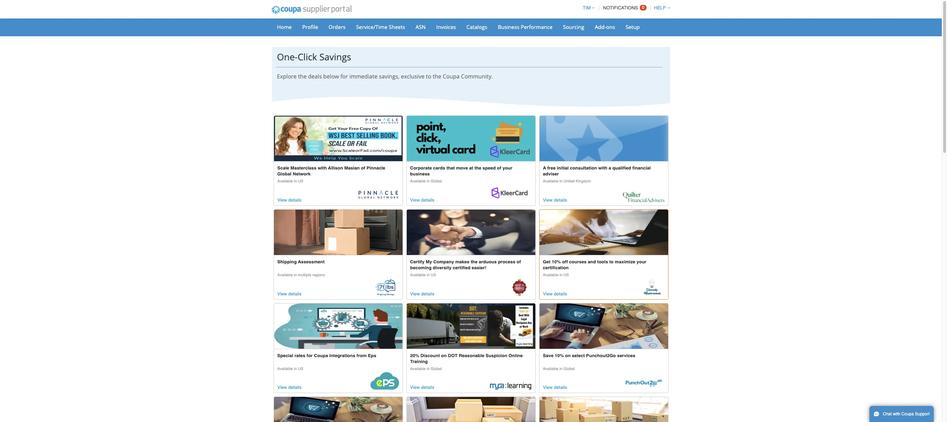 Task type: locate. For each thing, give the bounding box(es) containing it.
1 horizontal spatial coupa
[[443, 73, 460, 80]]

0 vertical spatial kleercard image
[[407, 116, 535, 162]]

2 vertical spatial coupa
[[901, 412, 914, 417]]

view details down training
[[410, 386, 434, 391]]

with
[[318, 166, 327, 171], [598, 166, 607, 171], [893, 412, 900, 417]]

in down network
[[294, 179, 297, 184]]

available in multiple regions
[[277, 273, 325, 278]]

view details button down training
[[410, 385, 434, 392]]

business performance
[[498, 23, 553, 30]]

view for corporate cards that move at the speed of your business
[[410, 198, 420, 203]]

that
[[446, 166, 455, 171]]

punchout2go image down services
[[623, 379, 664, 390]]

with inside a free initial consultation with a qualified financial adviser available in united kingdom
[[598, 166, 607, 171]]

0 horizontal spatial of
[[361, 166, 365, 171]]

0 vertical spatial punchout2go image
[[539, 304, 668, 349]]

view details for corporate cards that move at the speed of your business
[[410, 198, 434, 203]]

0 vertical spatial your
[[502, 166, 512, 171]]

masterclass
[[290, 166, 316, 171]]

coupa right rates
[[314, 354, 328, 359]]

view down scale
[[277, 198, 287, 203]]

1 vertical spatial for
[[307, 354, 313, 359]]

view details button down available in us on the left bottom
[[277, 385, 301, 392]]

punchout2go image up punchout2go
[[539, 304, 668, 349]]

myca learning image up reasonable
[[407, 304, 535, 349]]

dot
[[448, 354, 458, 359]]

view details button down available in global
[[543, 385, 567, 392]]

quilter financial advisers image
[[539, 116, 668, 162], [623, 192, 664, 203]]

10% for on
[[555, 354, 564, 359]]

with left a
[[598, 166, 607, 171]]

coupa supplier portal image
[[266, 1, 357, 19]]

view details button down becoming
[[410, 291, 434, 298]]

asn
[[416, 23, 426, 30]]

with left allison
[[318, 166, 327, 171]]

1 horizontal spatial to
[[609, 260, 614, 265]]

view down training
[[410, 386, 420, 391]]

available in global
[[543, 367, 575, 372]]

0 vertical spatial diversity masterminds image
[[539, 210, 668, 255]]

in inside 'corporate cards that move at the speed of your business available in global'
[[427, 179, 430, 184]]

us down certification
[[564, 273, 569, 278]]

details for save 10% on select punchout2go services
[[554, 386, 567, 391]]

2 horizontal spatial of
[[517, 260, 521, 265]]

view details down network
[[277, 198, 301, 203]]

view details for get 10% off courses and tools to maximize your certification
[[543, 292, 567, 297]]

global
[[277, 172, 291, 177], [431, 179, 442, 184], [431, 367, 442, 372], [564, 367, 575, 372]]

setup link
[[621, 22, 644, 32]]

view details down certification
[[543, 292, 567, 297]]

one-
[[277, 51, 298, 63]]

2 horizontal spatial coupa
[[901, 412, 914, 417]]

global down discount
[[431, 367, 442, 372]]

view details for shipping assessment
[[277, 292, 301, 297]]

pinnacle global network image up allison
[[274, 116, 402, 162]]

view down business
[[410, 198, 420, 203]]

your
[[502, 166, 512, 171], [637, 260, 646, 265]]

on
[[441, 354, 447, 359], [565, 354, 571, 359]]

0 vertical spatial for
[[340, 73, 348, 80]]

details down available in multiple regions
[[288, 292, 301, 297]]

save
[[543, 354, 554, 359]]

available down becoming
[[410, 273, 426, 278]]

get 10% off courses and tools to maximize your certification available in us
[[543, 260, 646, 278]]

eps image
[[274, 304, 402, 349], [370, 373, 399, 390]]

1 horizontal spatial for
[[340, 73, 348, 80]]

1 horizontal spatial your
[[637, 260, 646, 265]]

view details button down certification
[[543, 291, 567, 298]]

scale
[[277, 166, 289, 171]]

your for corporate cards that move at the speed of your business
[[502, 166, 512, 171]]

sourcing link
[[558, 22, 589, 32]]

1 vertical spatial coupa
[[314, 354, 328, 359]]

global inside 20% discount on dot reasonable suspicion online training available in global
[[431, 367, 442, 372]]

view details button down available in multiple regions
[[277, 291, 301, 298]]

your right speed
[[502, 166, 512, 171]]

of right process
[[517, 260, 521, 265]]

pinnacle
[[367, 166, 385, 171]]

myca learning image
[[407, 304, 535, 349], [490, 383, 532, 390]]

with right chat
[[893, 412, 900, 417]]

us down rates
[[298, 367, 303, 372]]

chat with coupa support
[[883, 412, 930, 417]]

view for a free initial consultation with a qualified financial adviser
[[543, 198, 553, 203]]

view details down available in global
[[543, 386, 567, 391]]

save 10% on select punchout2go services
[[543, 354, 635, 359]]

eps image up the integrations
[[274, 304, 402, 349]]

view for get 10% off courses and tools to maximize your certification
[[543, 292, 553, 297]]

quilter financial advisers image down financial
[[623, 192, 664, 203]]

details down certification
[[554, 292, 567, 297]]

of for corporate cards that move at the speed of your business
[[497, 166, 501, 171]]

us down network
[[298, 179, 303, 184]]

details down training
[[421, 386, 434, 391]]

of for certify my company makes the arduous process of becoming diversity certified easier!
[[517, 260, 521, 265]]

regions
[[312, 273, 325, 278]]

in inside get 10% off courses and tools to maximize your certification available in us
[[559, 273, 562, 278]]

for right below at the top left
[[340, 73, 348, 80]]

details down united
[[554, 198, 567, 203]]

view details button for save 10% on select punchout2go services
[[543, 385, 567, 392]]

the right exclusive
[[433, 73, 441, 80]]

view for certify my company makes the arduous process of becoming diversity certified easier!
[[410, 292, 420, 297]]

of right maslan
[[361, 166, 365, 171]]

to right tools
[[609, 260, 614, 265]]

view details down business
[[410, 198, 434, 203]]

catalogs
[[466, 23, 487, 30]]

details down becoming
[[421, 292, 434, 297]]

navigation
[[580, 1, 670, 15]]

0 vertical spatial to
[[426, 73, 431, 80]]

view down adviser
[[543, 198, 553, 203]]

global down scale
[[277, 172, 291, 177]]

off
[[562, 260, 568, 265]]

of inside certify my company makes the arduous process of becoming diversity certified easier! available in us
[[517, 260, 521, 265]]

details down business
[[421, 198, 434, 203]]

diversity masterminds image
[[539, 210, 668, 255], [644, 279, 661, 297]]

coupa left support
[[901, 412, 914, 417]]

view details button down business
[[410, 197, 434, 204]]

maslan
[[344, 166, 360, 171]]

courses
[[569, 260, 587, 265]]

0 horizontal spatial coupa
[[314, 354, 328, 359]]

view details down becoming
[[410, 292, 434, 297]]

0 horizontal spatial with
[[318, 166, 327, 171]]

tools
[[597, 260, 608, 265]]

view details button down network
[[277, 197, 301, 204]]

home
[[277, 23, 292, 30]]

available down training
[[410, 367, 426, 372]]

company
[[433, 260, 454, 265]]

1 vertical spatial pinnacle global network image
[[357, 190, 399, 203]]

view details button down united
[[543, 197, 567, 204]]

view details button for get 10% off courses and tools to maximize your certification
[[543, 291, 567, 298]]

view details button
[[277, 197, 301, 204], [410, 197, 434, 204], [543, 197, 567, 204], [277, 291, 301, 298], [410, 291, 434, 298], [543, 291, 567, 298], [277, 385, 301, 392], [410, 385, 434, 392], [543, 385, 567, 392]]

on for select
[[565, 354, 571, 359]]

invoices
[[436, 23, 456, 30]]

view
[[277, 198, 287, 203], [410, 198, 420, 203], [543, 198, 553, 203], [277, 292, 287, 297], [410, 292, 420, 297], [543, 292, 553, 297], [277, 386, 287, 391], [410, 386, 420, 391], [543, 386, 553, 391]]

to right exclusive
[[426, 73, 431, 80]]

details for a free initial consultation with a qualified financial adviser
[[554, 198, 567, 203]]

and
[[588, 260, 596, 265]]

10% right save
[[555, 354, 564, 359]]

special rates for coupa integrations from eps
[[277, 354, 376, 359]]

at
[[469, 166, 473, 171]]

1 horizontal spatial on
[[565, 354, 571, 359]]

certify my company image down process
[[512, 279, 527, 297]]

certification
[[543, 266, 569, 271]]

myca learning image down the online
[[490, 383, 532, 390]]

in down business
[[427, 179, 430, 184]]

your inside get 10% off courses and tools to maximize your certification available in us
[[637, 260, 646, 265]]

view for shipping assessment
[[277, 292, 287, 297]]

view details down united
[[543, 198, 567, 203]]

coupa left "community."
[[443, 73, 460, 80]]

multiple
[[298, 273, 311, 278]]

view down available in global
[[543, 386, 553, 391]]

tim link
[[580, 5, 595, 10]]

details for scale masterclass with allison maslan of pinnacle global network
[[288, 198, 301, 203]]

in inside certify my company makes the arduous process of becoming diversity certified easier! available in us
[[427, 273, 430, 278]]

0 vertical spatial 10%
[[552, 260, 561, 265]]

view details for special rates for coupa integrations from eps
[[277, 386, 301, 391]]

help
[[654, 5, 666, 10]]

on left dot
[[441, 354, 447, 359]]

1 vertical spatial myca learning image
[[490, 383, 532, 390]]

1 vertical spatial punchout2go image
[[623, 379, 664, 390]]

pinnacle global network image
[[274, 116, 402, 162], [357, 190, 399, 203]]

10%
[[552, 260, 561, 265], [555, 354, 564, 359]]

view details for scale masterclass with allison maslan of pinnacle global network
[[277, 198, 301, 203]]

view for 20% discount on dot reasonable suspicion online training
[[410, 386, 420, 391]]

available inside 20% discount on dot reasonable suspicion online training available in global
[[410, 367, 426, 372]]

0 horizontal spatial on
[[441, 354, 447, 359]]

0 horizontal spatial your
[[502, 166, 512, 171]]

view details button for 20% discount on dot reasonable suspicion online training
[[410, 385, 434, 392]]

add-ons link
[[590, 22, 620, 32]]

network
[[293, 172, 311, 177]]

view down available in multiple regions
[[277, 292, 287, 297]]

for
[[340, 73, 348, 80], [307, 354, 313, 359]]

global down cards
[[431, 179, 442, 184]]

view details for certify my company makes the arduous process of becoming diversity certified easier!
[[410, 292, 434, 297]]

1 horizontal spatial with
[[598, 166, 607, 171]]

2 on from the left
[[565, 354, 571, 359]]

in left united
[[559, 179, 562, 184]]

kleercard image up at
[[407, 116, 535, 162]]

details down available in us on the left bottom
[[288, 386, 301, 391]]

10% inside get 10% off courses and tools to maximize your certification available in us
[[552, 260, 561, 265]]

us
[[298, 179, 303, 184], [431, 273, 436, 278], [564, 273, 569, 278], [298, 367, 303, 372]]

available inside certify my company makes the arduous process of becoming diversity certified easier! available in us
[[410, 273, 426, 278]]

2 horizontal spatial with
[[893, 412, 900, 417]]

1 vertical spatial to
[[609, 260, 614, 265]]

0 vertical spatial myca learning image
[[407, 304, 535, 349]]

qualified
[[612, 166, 631, 171]]

available inside 'scale masterclass with allison maslan of pinnacle global network available in us'
[[277, 179, 293, 184]]

details for certify my company makes the arduous process of becoming diversity certified easier!
[[421, 292, 434, 297]]

punchout2go image
[[539, 304, 668, 349], [623, 379, 664, 390]]

eps image down eps
[[370, 373, 399, 390]]

details down network
[[288, 198, 301, 203]]

the inside certify my company makes the arduous process of becoming diversity certified easier! available in us
[[471, 260, 478, 265]]

view details down available in us on the left bottom
[[277, 386, 301, 391]]

makes
[[455, 260, 469, 265]]

global inside 'scale masterclass with allison maslan of pinnacle global network available in us'
[[277, 172, 291, 177]]

certify my company image
[[407, 210, 535, 255], [512, 279, 527, 297]]

your right maximize
[[637, 260, 646, 265]]

of inside 'scale masterclass with allison maslan of pinnacle global network available in us'
[[361, 166, 365, 171]]

available
[[277, 179, 293, 184], [410, 179, 426, 184], [543, 179, 558, 184], [277, 273, 293, 278], [410, 273, 426, 278], [543, 273, 558, 278], [277, 367, 293, 372], [410, 367, 426, 372], [543, 367, 558, 372]]

with inside 'scale masterclass with allison maslan of pinnacle global network available in us'
[[318, 166, 327, 171]]

view details button for shipping assessment
[[277, 291, 301, 298]]

click
[[298, 51, 317, 63]]

for right rates
[[307, 354, 313, 359]]

coupa inside button
[[901, 412, 914, 417]]

special
[[277, 354, 293, 359]]

free
[[547, 166, 556, 171]]

10% up certification
[[552, 260, 561, 265]]

available down scale
[[277, 179, 293, 184]]

pinnacle global network image down pinnacle
[[357, 190, 399, 203]]

in inside 'scale masterclass with allison maslan of pinnacle global network available in us'
[[294, 179, 297, 184]]

allison
[[328, 166, 343, 171]]

0 vertical spatial quilter financial advisers image
[[539, 116, 668, 162]]

1 vertical spatial 10%
[[555, 354, 564, 359]]

certify my company image up makes
[[407, 210, 535, 255]]

us down diversity
[[431, 273, 436, 278]]

details down available in global
[[554, 386, 567, 391]]

of right speed
[[497, 166, 501, 171]]

view down becoming
[[410, 292, 420, 297]]

of inside 'corporate cards that move at the speed of your business available in global'
[[497, 166, 501, 171]]

your inside 'corporate cards that move at the speed of your business available in global'
[[502, 166, 512, 171]]

service/time sheets
[[356, 23, 405, 30]]

on inside 20% discount on dot reasonable suspicion online training available in global
[[441, 354, 447, 359]]

setup
[[626, 23, 640, 30]]

chat with coupa support button
[[869, 407, 934, 423]]

view details down available in multiple regions
[[277, 292, 301, 297]]

quilter financial advisers image up a
[[539, 116, 668, 162]]

71lbs image
[[274, 210, 402, 255], [373, 279, 399, 297]]

the up the easier!
[[471, 260, 478, 265]]

orders link
[[324, 22, 350, 32]]

1 horizontal spatial of
[[497, 166, 501, 171]]

profile link
[[298, 22, 323, 32]]

us inside get 10% off courses and tools to maximize your certification available in us
[[564, 273, 569, 278]]

in down becoming
[[427, 273, 430, 278]]

becoming
[[410, 266, 432, 271]]

view down certification
[[543, 292, 553, 297]]

1 on from the left
[[441, 354, 447, 359]]

available down certification
[[543, 273, 558, 278]]

one-click savings
[[277, 51, 351, 63]]

sheets
[[389, 23, 405, 30]]

global inside 'corporate cards that move at the speed of your business available in global'
[[431, 179, 442, 184]]

the right at
[[474, 166, 481, 171]]

on left select
[[565, 354, 571, 359]]

in down certification
[[559, 273, 562, 278]]

on for dot
[[441, 354, 447, 359]]

1 vertical spatial your
[[637, 260, 646, 265]]

supcat services image
[[274, 398, 402, 423]]

kleercard image down speed
[[490, 187, 532, 203]]

available down adviser
[[543, 179, 558, 184]]

kleercard image
[[407, 116, 535, 162], [490, 187, 532, 203]]

view details for save 10% on select punchout2go services
[[543, 386, 567, 391]]

view down available in us on the left bottom
[[277, 386, 287, 391]]

available down business
[[410, 179, 426, 184]]

in down training
[[427, 367, 430, 372]]

0 vertical spatial eps image
[[274, 304, 402, 349]]

business
[[410, 172, 430, 177]]

0 vertical spatial coupa
[[443, 73, 460, 80]]

us inside 'scale masterclass with allison maslan of pinnacle global network available in us'
[[298, 179, 303, 184]]



Task type: describe. For each thing, give the bounding box(es) containing it.
ups image
[[407, 398, 535, 423]]

business performance link
[[493, 22, 557, 32]]

available down shipping
[[277, 273, 293, 278]]

available inside get 10% off courses and tools to maximize your certification available in us
[[543, 273, 558, 278]]

view for save 10% on select punchout2go services
[[543, 386, 553, 391]]

profile
[[302, 23, 318, 30]]

0 vertical spatial pinnacle global network image
[[274, 116, 402, 162]]

orders
[[329, 23, 346, 30]]

10% for off
[[552, 260, 561, 265]]

1 vertical spatial eps image
[[370, 373, 399, 390]]

view details button for special rates for coupa integrations from eps
[[277, 385, 301, 392]]

community.
[[461, 73, 493, 80]]

below
[[323, 73, 339, 80]]

a free initial consultation with a qualified financial adviser available in united kingdom
[[543, 166, 651, 184]]

tim
[[583, 5, 591, 10]]

in left multiple
[[294, 273, 297, 278]]

business
[[498, 23, 519, 30]]

arduous
[[479, 260, 497, 265]]

1 vertical spatial kleercard image
[[490, 187, 532, 203]]

details for shipping assessment
[[288, 292, 301, 297]]

in inside a free initial consultation with a qualified financial adviser available in united kingdom
[[559, 179, 562, 184]]

view details button for certify my company makes the arduous process of becoming diversity certified easier!
[[410, 291, 434, 298]]

my
[[426, 260, 432, 265]]

details for corporate cards that move at the speed of your business
[[421, 198, 434, 203]]

details for 20% discount on dot reasonable suspicion online training
[[421, 386, 434, 391]]

reasonable
[[459, 354, 484, 359]]

easier!
[[472, 266, 486, 271]]

from
[[357, 354, 367, 359]]

1 vertical spatial 71lbs image
[[373, 279, 399, 297]]

corporate cards that move at the speed of your business available in global
[[410, 166, 512, 184]]

corporate
[[410, 166, 432, 171]]

view for scale masterclass with allison maslan of pinnacle global network
[[277, 198, 287, 203]]

integrations
[[329, 354, 355, 359]]

in down rates
[[294, 367, 297, 372]]

scale masterclass with allison maslan of pinnacle global network available in us
[[277, 166, 385, 184]]

shipping
[[277, 260, 297, 265]]

punchout2go
[[586, 354, 616, 359]]

discount
[[420, 354, 440, 359]]

global down select
[[564, 367, 575, 372]]

0 vertical spatial 71lbs image
[[274, 210, 402, 255]]

process
[[498, 260, 515, 265]]

invoices link
[[432, 22, 461, 32]]

initial
[[557, 166, 569, 171]]

online
[[509, 354, 523, 359]]

available down special
[[277, 367, 293, 372]]

consultation
[[570, 166, 597, 171]]

add-ons
[[595, 23, 615, 30]]

add-
[[595, 23, 606, 30]]

in inside 20% discount on dot reasonable suspicion online training available in global
[[427, 367, 430, 372]]

maximize
[[615, 260, 635, 265]]

kingdom
[[576, 179, 591, 184]]

view details button for a free initial consultation with a qualified financial adviser
[[543, 197, 567, 204]]

eps
[[368, 354, 376, 359]]

support
[[915, 412, 930, 417]]

the inside 'corporate cards that move at the speed of your business available in global'
[[474, 166, 481, 171]]

service/time sheets link
[[352, 22, 410, 32]]

view details button for scale masterclass with allison maslan of pinnacle global network
[[277, 197, 301, 204]]

certify my company makes the arduous process of becoming diversity certified easier! available in us
[[410, 260, 521, 278]]

ware2go image
[[539, 398, 668, 423]]

immediate
[[349, 73, 377, 80]]

available inside a free initial consultation with a qualified financial adviser available in united kingdom
[[543, 179, 558, 184]]

certified
[[453, 266, 470, 271]]

details for special rates for coupa integrations from eps
[[288, 386, 301, 391]]

training
[[410, 359, 428, 365]]

view details for 20% discount on dot reasonable suspicion online training
[[410, 386, 434, 391]]

speed
[[483, 166, 496, 171]]

suspicion
[[486, 354, 507, 359]]

available down save
[[543, 367, 558, 372]]

0
[[642, 5, 644, 10]]

explore
[[277, 73, 297, 80]]

available inside 'corporate cards that move at the speed of your business available in global'
[[410, 179, 426, 184]]

certify
[[410, 260, 424, 265]]

view details for a free initial consultation with a qualified financial adviser
[[543, 198, 567, 203]]

0 horizontal spatial for
[[307, 354, 313, 359]]

notifications
[[603, 5, 638, 10]]

service/time
[[356, 23, 387, 30]]

a
[[543, 166, 546, 171]]

view for special rates for coupa integrations from eps
[[277, 386, 287, 391]]

0 vertical spatial certify my company image
[[407, 210, 535, 255]]

home link
[[272, 22, 296, 32]]

view details button for corporate cards that move at the speed of your business
[[410, 197, 434, 204]]

navigation containing notifications 0
[[580, 1, 670, 15]]

select
[[572, 354, 585, 359]]

1 vertical spatial diversity masterminds image
[[644, 279, 661, 297]]

services
[[617, 354, 635, 359]]

1 vertical spatial quilter financial advisers image
[[623, 192, 664, 203]]

20% discount on dot reasonable suspicion online training available in global
[[410, 354, 523, 372]]

with inside button
[[893, 412, 900, 417]]

performance
[[521, 23, 553, 30]]

diversity
[[433, 266, 451, 271]]

20%
[[410, 354, 419, 359]]

the left deals at the left top of the page
[[298, 73, 307, 80]]

chat
[[883, 412, 892, 417]]

ons
[[606, 23, 615, 30]]

exclusive
[[401, 73, 424, 80]]

adviser
[[543, 172, 559, 177]]

shipping assessment
[[277, 260, 325, 265]]

your for get 10% off courses and tools to maximize your certification
[[637, 260, 646, 265]]

savings
[[319, 51, 351, 63]]

us inside certify my company makes the arduous process of becoming diversity certified easier! available in us
[[431, 273, 436, 278]]

move
[[456, 166, 468, 171]]

help link
[[651, 5, 670, 10]]

asn link
[[411, 22, 430, 32]]

available in us
[[277, 367, 303, 372]]

sourcing
[[563, 23, 584, 30]]

deals
[[308, 73, 322, 80]]

assessment
[[298, 260, 325, 265]]

savings,
[[379, 73, 399, 80]]

in down save 10% on select punchout2go services
[[559, 367, 562, 372]]

united
[[564, 179, 575, 184]]

details for get 10% off courses and tools to maximize your certification
[[554, 292, 567, 297]]

to inside get 10% off courses and tools to maximize your certification available in us
[[609, 260, 614, 265]]

cards
[[433, 166, 445, 171]]

0 horizontal spatial to
[[426, 73, 431, 80]]

1 vertical spatial certify my company image
[[512, 279, 527, 297]]

rates
[[294, 354, 305, 359]]



Task type: vqa. For each thing, say whether or not it's contained in the screenshot.


